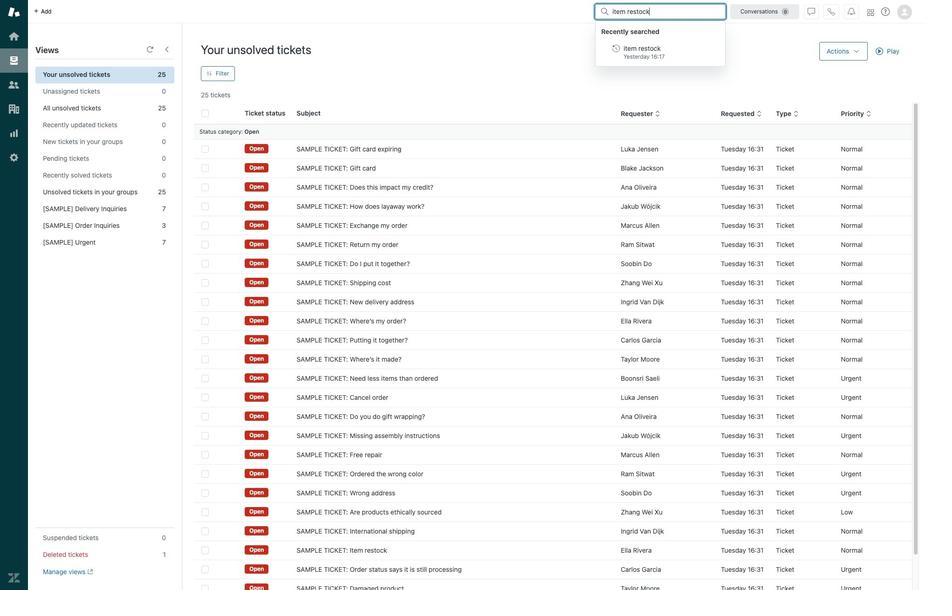 Task type: locate. For each thing, give the bounding box(es) containing it.
reporting image
[[8, 127, 20, 139]]

zendesk products image
[[867, 9, 874, 16]]

get help image
[[881, 7, 890, 16]]

option
[[596, 40, 725, 64]]

24 row from the top
[[194, 579, 912, 590]]

opens in a new tab image
[[86, 569, 93, 575]]

16 row from the top
[[194, 426, 912, 445]]

9 row from the top
[[194, 292, 912, 312]]

get started image
[[8, 30, 20, 42]]

main element
[[0, 0, 28, 590]]

8 row from the top
[[194, 273, 912, 292]]

organizations image
[[8, 103, 20, 115]]

row
[[194, 140, 912, 159], [194, 159, 912, 178], [194, 178, 912, 197], [194, 197, 912, 216], [194, 216, 912, 235], [194, 235, 912, 254], [194, 254, 912, 273], [194, 273, 912, 292], [194, 292, 912, 312], [194, 312, 912, 331], [194, 331, 912, 350], [194, 350, 912, 369], [194, 369, 912, 388], [194, 388, 912, 407], [194, 407, 912, 426], [194, 426, 912, 445], [194, 445, 912, 464], [194, 464, 912, 484], [194, 484, 912, 503], [194, 503, 912, 522], [194, 522, 912, 541], [194, 541, 912, 560], [194, 560, 912, 579], [194, 579, 912, 590]]

18 row from the top
[[194, 464, 912, 484]]

12 row from the top
[[194, 350, 912, 369]]

views image
[[8, 55, 20, 67]]

19 row from the top
[[194, 484, 912, 503]]

Yesterday 16:17 text field
[[624, 53, 665, 60]]

refresh views pane image
[[146, 46, 154, 53]]

notifications image
[[848, 8, 855, 15]]

6 row from the top
[[194, 235, 912, 254]]

13 row from the top
[[194, 369, 912, 388]]



Task type: vqa. For each thing, say whether or not it's contained in the screenshot.
Apps image
no



Task type: describe. For each thing, give the bounding box(es) containing it.
15 row from the top
[[194, 407, 912, 426]]

21 row from the top
[[194, 522, 912, 541]]

button displays agent's chat status as invisible. image
[[808, 8, 815, 15]]

10 row from the top
[[194, 312, 912, 331]]

hide panel views image
[[163, 46, 171, 53]]

20 row from the top
[[194, 503, 912, 522]]

zendesk image
[[8, 572, 20, 584]]

5 row from the top
[[194, 216, 912, 235]]

17 row from the top
[[194, 445, 912, 464]]

14 row from the top
[[194, 388, 912, 407]]

customers image
[[8, 79, 20, 91]]

2 row from the top
[[194, 159, 912, 178]]

1 row from the top
[[194, 140, 912, 159]]

7 row from the top
[[194, 254, 912, 273]]

23 row from the top
[[194, 560, 912, 579]]

search Zendesk Support field
[[612, 7, 720, 16]]

zendesk support image
[[8, 6, 20, 18]]

22 row from the top
[[194, 541, 912, 560]]

11 row from the top
[[194, 331, 912, 350]]

4 row from the top
[[194, 197, 912, 216]]

3 row from the top
[[194, 178, 912, 197]]

admin image
[[8, 151, 20, 164]]



